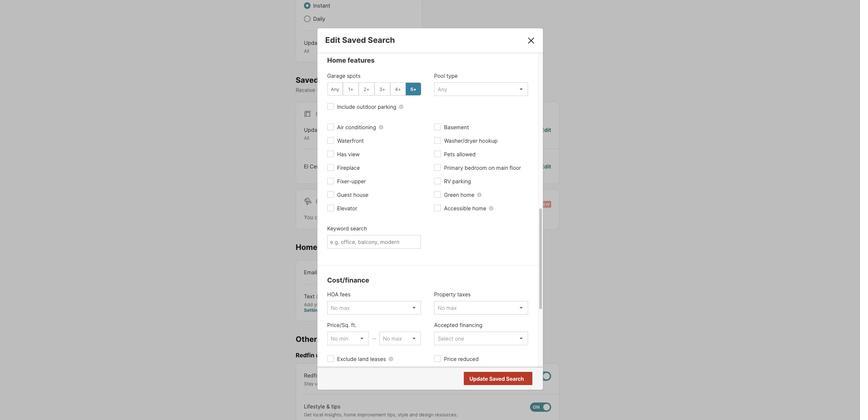Task type: describe. For each thing, give the bounding box(es) containing it.
house
[[354, 192, 369, 198]]

list box for pool type
[[435, 83, 528, 96]]

on for news
[[339, 381, 344, 387]]

up
[[315, 381, 321, 387]]

1 vertical spatial parking
[[453, 178, 471, 185]]

search for edit saved search
[[368, 35, 395, 45]]

design
[[419, 412, 434, 418]]

buy
[[422, 381, 431, 387]]

sell
[[438, 381, 445, 387]]

for for for rent
[[316, 198, 327, 205]]

e.g. office, balcony, modern text field
[[330, 239, 418, 246]]

reduced
[[459, 356, 479, 363]]

other
[[296, 335, 317, 344]]

list box for hoa fees
[[327, 301, 421, 315]]

spots
[[347, 73, 361, 79]]

search inside dialog
[[351, 225, 367, 232]]

no results
[[498, 376, 524, 383]]

2 update types all from the top
[[304, 127, 338, 141]]

or
[[432, 381, 436, 387]]

for
[[425, 214, 432, 221]]

emails for other emails
[[319, 335, 343, 344]]

you
[[304, 214, 314, 221]]

1 update types all from the top
[[304, 40, 338, 54]]

timely
[[317, 87, 332, 93]]

home tours
[[296, 243, 339, 252]]

has view
[[337, 151, 360, 158]]

sale
[[328, 111, 341, 118]]

price reduced
[[444, 356, 479, 363]]

for sale
[[316, 111, 341, 118]]

Any radio
[[327, 83, 343, 96]]

has
[[337, 151, 347, 158]]

settings
[[304, 308, 323, 313]]

in
[[358, 302, 362, 307]]

get
[[304, 412, 312, 418]]

2 all from the top
[[304, 135, 310, 141]]

home for home tours
[[296, 243, 318, 252]]

edit saved search
[[326, 35, 395, 45]]

(sms)
[[316, 293, 332, 300]]

keyword
[[327, 225, 349, 232]]

redfin for redfin news stay up to date on redfin's tools and features, how to buy or sell a home, and connect with an agent.
[[304, 372, 320, 379]]

accepted financing
[[435, 322, 483, 329]]

saved inside button
[[490, 376, 505, 383]]

price/sq. ft.
[[327, 322, 357, 329]]

account settings link
[[304, 302, 383, 313]]

rv
[[444, 178, 451, 185]]

redfin news stay up to date on redfin's tools and features, how to buy or sell a home, and connect with an agent.
[[304, 372, 524, 387]]

accepted
[[435, 322, 459, 329]]

your inside saved searches receive timely notifications based on your preferred search filters.
[[390, 87, 401, 93]]

waterfront
[[337, 138, 364, 144]]

searching
[[399, 214, 423, 221]]

primary bedroom on main floor
[[444, 165, 522, 171]]

saved searches receive timely notifications based on your preferred search filters.
[[296, 75, 461, 93]]

tips,
[[388, 412, 397, 418]]

fixer-upper
[[337, 178, 366, 185]]

guest
[[337, 192, 352, 198]]

no emails
[[490, 163, 515, 170]]

floor
[[510, 165, 522, 171]]

rv parking
[[444, 178, 471, 185]]

&
[[327, 404, 330, 410]]

5+
[[411, 86, 417, 92]]

home for green home
[[461, 192, 475, 198]]

lifestyle
[[304, 404, 325, 410]]

emails for no emails
[[499, 163, 515, 170]]

list box down ft.
[[327, 332, 369, 346]]

home,
[[450, 381, 464, 387]]

other emails
[[296, 335, 343, 344]]

style
[[398, 412, 409, 418]]

air conditioning
[[337, 124, 376, 131]]

exclude
[[337, 356, 357, 363]]

no results button
[[490, 373, 532, 386]]

2+ radio
[[359, 83, 375, 96]]

fixer-
[[337, 178, 352, 185]]

1+
[[349, 86, 354, 92]]

Instant radio
[[304, 2, 311, 9]]

update inside button
[[470, 376, 488, 383]]

primary
[[444, 165, 464, 171]]

agent.
[[511, 381, 524, 387]]

no for no emails
[[490, 163, 498, 170]]

pets
[[444, 151, 456, 158]]

account
[[363, 302, 383, 307]]

date
[[328, 381, 338, 387]]

1 vertical spatial update
[[304, 127, 323, 133]]

account settings
[[304, 302, 383, 313]]

price
[[444, 356, 457, 363]]

daily
[[313, 16, 326, 22]]

property taxes
[[435, 291, 471, 298]]

Daily radio
[[304, 16, 311, 22]]

edit button for no emails
[[542, 163, 552, 171]]

air
[[337, 124, 344, 131]]

updates
[[316, 352, 340, 359]]

garage
[[327, 73, 346, 79]]

saved inside saved searches receive timely notifications based on your preferred search filters.
[[296, 75, 319, 85]]

1
[[341, 163, 343, 170]]

redfin for redfin updates
[[296, 352, 315, 359]]

redfin updates
[[296, 352, 340, 359]]

elevator
[[337, 205, 358, 212]]

email
[[304, 269, 317, 276]]

el cerrito test 1
[[304, 163, 343, 170]]

receive
[[296, 87, 316, 93]]

conditioning
[[346, 124, 376, 131]]

hoa
[[327, 291, 339, 298]]

no for no results
[[498, 376, 505, 383]]

home inside 'lifestyle & tips get local insights, home improvement tips, style and design resources.'
[[344, 412, 356, 418]]

on for searches
[[383, 87, 389, 93]]

home features
[[327, 56, 375, 64]]

4+ radio
[[391, 83, 406, 96]]

number
[[340, 302, 357, 307]]

hoa fees
[[327, 291, 351, 298]]

bedroom
[[465, 165, 487, 171]]

washer/dryer
[[444, 138, 478, 144]]

financing
[[460, 322, 483, 329]]



Task type: locate. For each thing, give the bounding box(es) containing it.
to
[[322, 381, 326, 387], [417, 381, 421, 387]]

home for accessible home
[[473, 205, 487, 212]]

0 vertical spatial search
[[428, 87, 444, 93]]

features
[[348, 56, 375, 64]]

land
[[358, 356, 369, 363]]

1+ radio
[[343, 83, 359, 96]]

0 horizontal spatial home
[[296, 243, 318, 252]]

1 vertical spatial home
[[473, 205, 487, 212]]

all down "daily" option
[[304, 48, 310, 54]]

exclude land leases
[[337, 356, 386, 363]]

basement
[[444, 124, 469, 131]]

list box down type
[[435, 83, 528, 96]]

0 vertical spatial emails
[[499, 163, 515, 170]]

all up el
[[304, 135, 310, 141]]

for left sale on the top
[[316, 111, 327, 118]]

update left "with"
[[470, 376, 488, 383]]

on right date
[[339, 381, 344, 387]]

searches left while
[[360, 214, 383, 221]]

green
[[444, 192, 460, 198]]

0 horizontal spatial your
[[314, 302, 324, 307]]

None checkbox
[[531, 372, 552, 381]]

parking down 3+ option
[[378, 104, 397, 110]]

5+ radio
[[406, 83, 422, 96]]

1 vertical spatial update types all
[[304, 127, 338, 141]]

pool type
[[435, 73, 458, 79]]

keyword search
[[327, 225, 367, 232]]

1 horizontal spatial to
[[417, 381, 421, 387]]

types down for sale at the top
[[324, 127, 338, 133]]

0 vertical spatial on
[[383, 87, 389, 93]]

2 types from the top
[[324, 127, 338, 133]]

1 vertical spatial emails
[[319, 335, 343, 344]]

edit for no emails
[[542, 163, 552, 170]]

allowed
[[457, 151, 476, 158]]

to right up
[[322, 381, 326, 387]]

0 vertical spatial your
[[390, 87, 401, 93]]

search for update saved search
[[507, 376, 524, 383]]

tours
[[320, 243, 339, 252]]

outdoor
[[357, 104, 377, 110]]

redfin down other
[[296, 352, 315, 359]]

for
[[316, 111, 327, 118], [316, 198, 327, 205]]

tools
[[364, 381, 375, 387]]

0 horizontal spatial and
[[376, 381, 384, 387]]

fireplace
[[337, 165, 360, 171]]

add
[[304, 302, 313, 307]]

cost/finance
[[327, 277, 370, 284]]

with
[[493, 381, 503, 387]]

1 horizontal spatial search
[[507, 376, 524, 383]]

1 horizontal spatial search
[[428, 87, 444, 93]]

type
[[447, 73, 458, 79]]

option group containing any
[[327, 83, 422, 96]]

home up garage
[[327, 56, 346, 64]]

list box for accepted financing
[[435, 332, 528, 346]]

0 vertical spatial home
[[461, 192, 475, 198]]

0 vertical spatial home
[[327, 56, 346, 64]]

list box
[[435, 83, 528, 96], [327, 301, 421, 315], [435, 301, 528, 315], [327, 332, 369, 346], [380, 332, 421, 346], [435, 332, 528, 346]]

emails down price/sq.
[[319, 335, 343, 344]]

update types all down for sale at the top
[[304, 127, 338, 141]]

searches up any
[[321, 75, 355, 85]]

while
[[384, 214, 397, 221]]

3+
[[380, 86, 386, 92]]

saved
[[342, 35, 366, 45], [296, 75, 319, 85], [343, 214, 358, 221], [490, 376, 505, 383]]

property
[[435, 291, 456, 298]]

2 edit button from the top
[[542, 163, 552, 171]]

emails right bedroom
[[499, 163, 515, 170]]

pool
[[435, 73, 445, 79]]

edit
[[326, 35, 341, 45], [542, 127, 552, 133], [542, 163, 552, 170]]

edit inside dialog
[[326, 35, 341, 45]]

option group inside edit saved search dialog
[[327, 83, 422, 96]]

and right home,
[[465, 381, 473, 387]]

1 vertical spatial no
[[498, 376, 505, 383]]

edit saved search element
[[326, 35, 519, 45]]

parking
[[378, 104, 397, 110], [453, 178, 471, 185]]

edit button for update types
[[542, 126, 552, 141]]

can
[[315, 214, 324, 221]]

1 vertical spatial edit button
[[542, 163, 552, 171]]

1 horizontal spatial home
[[327, 56, 346, 64]]

your
[[390, 87, 401, 93], [314, 302, 324, 307]]

search inside saved searches receive timely notifications based on your preferred search filters.
[[428, 87, 444, 93]]

redfin's
[[346, 381, 363, 387]]

0 vertical spatial no
[[490, 163, 498, 170]]

1 types from the top
[[324, 40, 338, 46]]

2 for from the top
[[316, 198, 327, 205]]

lifestyle & tips get local insights, home improvement tips, style and design resources.
[[304, 404, 458, 418]]

0 vertical spatial redfin
[[296, 352, 315, 359]]

1 vertical spatial search
[[351, 225, 367, 232]]

on right 'based'
[[383, 87, 389, 93]]

your right '3+'
[[390, 87, 401, 93]]

search down "you can create saved searches while searching for"
[[351, 225, 367, 232]]

home for home features
[[327, 56, 346, 64]]

1 vertical spatial home
[[296, 243, 318, 252]]

0 horizontal spatial parking
[[378, 104, 397, 110]]

tips
[[332, 404, 341, 410]]

fees
[[340, 291, 351, 298]]

0 vertical spatial update
[[304, 40, 323, 46]]

insights,
[[325, 412, 343, 418]]

instant
[[313, 2, 331, 9]]

on inside saved searches receive timely notifications based on your preferred search filters.
[[383, 87, 389, 93]]

1 horizontal spatial emails
[[499, 163, 515, 170]]

list box right "—"
[[380, 332, 421, 346]]

how
[[406, 381, 415, 387]]

you can create saved searches while searching for
[[304, 214, 433, 221]]

1 horizontal spatial and
[[410, 412, 418, 418]]

home up accessible home
[[461, 192, 475, 198]]

search inside button
[[507, 376, 524, 383]]

None checkbox
[[393, 293, 414, 302], [531, 403, 552, 412], [393, 293, 414, 302], [531, 403, 552, 412]]

0 horizontal spatial no
[[490, 163, 498, 170]]

pets allowed
[[444, 151, 476, 158]]

1 horizontal spatial on
[[383, 87, 389, 93]]

on inside redfin news stay up to date on redfin's tools and features, how to buy or sell a home, and connect with an agent.
[[339, 381, 344, 387]]

redfin inside redfin news stay up to date on redfin's tools and features, how to buy or sell a home, and connect with an agent.
[[304, 372, 320, 379]]

local
[[313, 412, 323, 418]]

0 vertical spatial edit
[[326, 35, 341, 45]]

and inside 'lifestyle & tips get local insights, home improvement tips, style and design resources.'
[[410, 412, 418, 418]]

a
[[446, 381, 449, 387]]

1 horizontal spatial searches
[[360, 214, 383, 221]]

0 horizontal spatial search
[[368, 35, 395, 45]]

0 vertical spatial search
[[368, 35, 395, 45]]

stay
[[304, 381, 314, 387]]

1 vertical spatial search
[[507, 376, 524, 383]]

1 vertical spatial all
[[304, 135, 310, 141]]

0 vertical spatial parking
[[378, 104, 397, 110]]

0 vertical spatial searches
[[321, 75, 355, 85]]

0 vertical spatial types
[[324, 40, 338, 46]]

update down for sale at the top
[[304, 127, 323, 133]]

2 to from the left
[[417, 381, 421, 387]]

list box for property taxes
[[435, 301, 528, 315]]

connect
[[474, 381, 492, 387]]

types down daily
[[324, 40, 338, 46]]

—
[[372, 336, 377, 342]]

rent
[[328, 198, 342, 205]]

0 vertical spatial edit button
[[542, 126, 552, 141]]

1 all from the top
[[304, 48, 310, 54]]

2 vertical spatial home
[[344, 412, 356, 418]]

for left rent
[[316, 198, 327, 205]]

main
[[497, 165, 509, 171]]

1 vertical spatial searches
[[360, 214, 383, 221]]

0 horizontal spatial to
[[322, 381, 326, 387]]

leases
[[370, 356, 386, 363]]

accessible home
[[444, 205, 487, 212]]

2 horizontal spatial and
[[465, 381, 473, 387]]

home right insights,
[[344, 412, 356, 418]]

1 vertical spatial for
[[316, 198, 327, 205]]

list box up financing at the right of page
[[435, 301, 528, 315]]

update types all
[[304, 40, 338, 54], [304, 127, 338, 141]]

0 horizontal spatial emails
[[319, 335, 343, 344]]

0 vertical spatial for
[[316, 111, 327, 118]]

option group
[[327, 83, 422, 96]]

0 vertical spatial update types all
[[304, 40, 338, 54]]

an
[[504, 381, 509, 387]]

1 to from the left
[[322, 381, 326, 387]]

home left tours
[[296, 243, 318, 252]]

1 vertical spatial redfin
[[304, 372, 320, 379]]

phone
[[325, 302, 339, 307]]

your up settings
[[314, 302, 324, 307]]

taxes
[[458, 291, 471, 298]]

2 vertical spatial edit
[[542, 163, 552, 170]]

include outdoor parking
[[337, 104, 397, 110]]

accessible
[[444, 205, 471, 212]]

and
[[376, 381, 384, 387], [465, 381, 473, 387], [410, 412, 418, 418]]

1 horizontal spatial no
[[498, 376, 505, 383]]

1 vertical spatial on
[[489, 165, 495, 171]]

home inside edit saved search dialog
[[327, 56, 346, 64]]

1 edit button from the top
[[542, 126, 552, 141]]

redfin up stay
[[304, 372, 320, 379]]

list box up ft.
[[327, 301, 421, 315]]

to left buy
[[417, 381, 421, 387]]

parking up green home
[[453, 178, 471, 185]]

view
[[349, 151, 360, 158]]

update saved search button
[[464, 372, 533, 385]]

update down "daily" option
[[304, 40, 323, 46]]

2 horizontal spatial on
[[489, 165, 495, 171]]

1 vertical spatial edit
[[542, 127, 552, 133]]

redfin
[[296, 352, 315, 359], [304, 372, 320, 379]]

edit saved search dialog
[[318, 28, 543, 390]]

results
[[506, 376, 524, 383]]

4+
[[395, 86, 401, 92]]

update types all down daily
[[304, 40, 338, 54]]

0 horizontal spatial on
[[339, 381, 344, 387]]

green home
[[444, 192, 475, 198]]

3+ radio
[[375, 83, 391, 96]]

hookup
[[480, 138, 498, 144]]

include
[[337, 104, 356, 110]]

search down pool
[[428, 87, 444, 93]]

and right style
[[410, 412, 418, 418]]

0 horizontal spatial searches
[[321, 75, 355, 85]]

0 vertical spatial all
[[304, 48, 310, 54]]

on left main
[[489, 165, 495, 171]]

all
[[304, 48, 310, 54], [304, 135, 310, 141]]

1 vertical spatial types
[[324, 127, 338, 133]]

1 vertical spatial your
[[314, 302, 324, 307]]

price/sq.
[[327, 322, 350, 329]]

0 horizontal spatial search
[[351, 225, 367, 232]]

2 vertical spatial update
[[470, 376, 488, 383]]

edit for update types
[[542, 127, 552, 133]]

on inside edit saved search dialog
[[489, 165, 495, 171]]

and right tools
[[376, 381, 384, 387]]

for for for sale
[[316, 111, 327, 118]]

list box down financing at the right of page
[[435, 332, 528, 346]]

1 horizontal spatial your
[[390, 87, 401, 93]]

no inside button
[[498, 376, 505, 383]]

add your phone number in
[[304, 302, 363, 307]]

2 vertical spatial on
[[339, 381, 344, 387]]

home right accessible
[[473, 205, 487, 212]]

search
[[368, 35, 395, 45], [507, 376, 524, 383]]

update saved search
[[470, 376, 524, 383]]

1 for from the top
[[316, 111, 327, 118]]

1 horizontal spatial parking
[[453, 178, 471, 185]]

searches inside saved searches receive timely notifications based on your preferred search filters.
[[321, 75, 355, 85]]

home
[[327, 56, 346, 64], [296, 243, 318, 252]]



Task type: vqa. For each thing, say whether or not it's contained in the screenshot.
"FOR" to the bottom
yes



